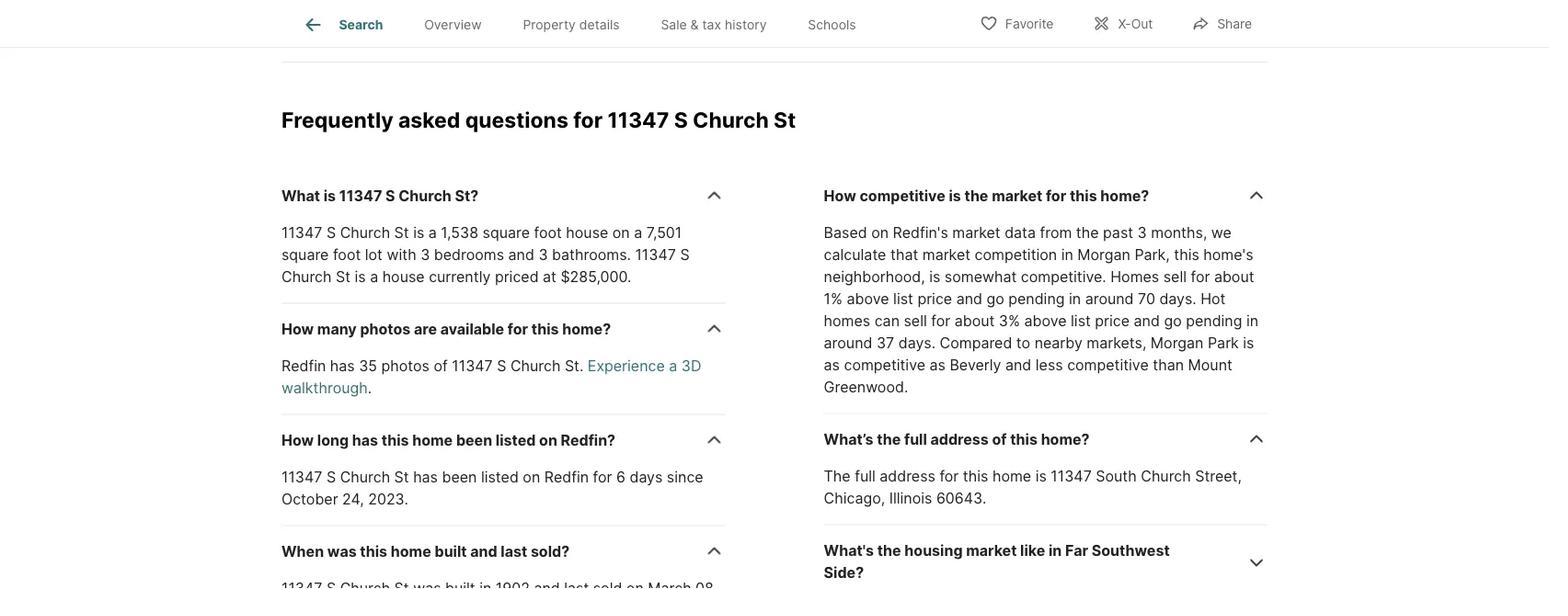Task type: locate. For each thing, give the bounding box(es) containing it.
0 vertical spatial home?
[[1101, 187, 1149, 205]]

listed inside 11347 s church st has been listed on redfin for 6 days since october 24, 2023.
[[481, 469, 519, 487]]

3 inside based on redfin's market data  from the past 3 months, we calculate that market competition in morgan park, this home's neighborhood, is somewhat competitive. homes sell for about 1% above list price and  go pending in around 70 days. hot homes can  sell for about 3% above list price and  go pending in around 37 days. compared to nearby markets, morgan park is as competitive as beverly and less competitive than mount greenwood.
[[1138, 224, 1147, 242]]

address
[[930, 431, 989, 449], [880, 468, 935, 486]]

home? inside how competitive is the market for this home? dropdown button
[[1101, 187, 1149, 205]]

3 up "at"
[[538, 246, 548, 264]]

1 vertical spatial of
[[992, 431, 1007, 449]]

priced
[[495, 268, 539, 286]]

price up 'markets,'
[[1095, 312, 1130, 330]]

0 horizontal spatial above
[[847, 290, 889, 308]]

for inside how many photos are available for this home? dropdown button
[[508, 321, 528, 338]]

1 vertical spatial address
[[880, 468, 935, 486]]

days. right 70
[[1159, 290, 1197, 308]]

price down somewhat
[[918, 290, 952, 308]]

and down to
[[1005, 356, 1031, 374]]

listed inside how long has this home been listed on redfin? dropdown button
[[496, 432, 536, 450]]

listed up 11347 s church st has been listed on redfin for 6 days since october 24, 2023.
[[496, 432, 536, 450]]

1 horizontal spatial around
[[1085, 290, 1134, 308]]

when
[[281, 543, 324, 561]]

0 vertical spatial been
[[456, 432, 492, 450]]

photos right 35
[[381, 357, 430, 375]]

house up bathrooms.
[[566, 224, 608, 242]]

the
[[965, 187, 988, 205], [1076, 224, 1099, 242], [877, 431, 901, 449], [877, 542, 901, 560]]

this up 60643. at the bottom of page
[[963, 468, 988, 486]]

based
[[824, 224, 867, 242]]

list up can
[[893, 290, 913, 308]]

how inside how competitive is the market for this home? dropdown button
[[824, 187, 856, 205]]

been inside 11347 s church st has been listed on redfin for 6 days since october 24, 2023.
[[442, 469, 477, 487]]

data
[[1005, 224, 1036, 242]]

1 horizontal spatial sell
[[1163, 268, 1187, 286]]

how
[[824, 187, 856, 205], [281, 321, 314, 338], [281, 432, 314, 450]]

1 vertical spatial pending
[[1186, 312, 1242, 330]]

morgan
[[1078, 246, 1131, 264], [1151, 334, 1204, 352]]

has left 35
[[330, 357, 355, 375]]

been up 11347 s church st has been listed on redfin for 6 days since october 24, 2023.
[[456, 432, 492, 450]]

search
[[339, 17, 383, 32]]

0 vertical spatial list
[[893, 290, 913, 308]]

south
[[1096, 468, 1137, 486]]

tab list
[[281, 0, 891, 47]]

full up "chicago,"
[[855, 468, 876, 486]]

the inside based on redfin's market data  from the past 3 months, we calculate that market competition in morgan park, this home's neighborhood, is somewhat competitive. homes sell for about 1% above list price and  go pending in around 70 days. hot homes can  sell for about 3% above list price and  go pending in around 37 days. compared to nearby markets, morgan park is as competitive as beverly and less competitive than mount greenwood.
[[1076, 224, 1099, 242]]

0 vertical spatial how
[[824, 187, 856, 205]]

and up priced
[[508, 246, 534, 264]]

home? inside what's the full address of this home? dropdown button
[[1041, 431, 1090, 449]]

1 horizontal spatial days.
[[1159, 290, 1197, 308]]

photos left the are
[[360, 321, 411, 338]]

as left beverly
[[930, 356, 946, 374]]

square down what is 11347 s church st? "dropdown button"
[[483, 224, 530, 242]]

11347 s church st is a house currently priced at $285,000.
[[281, 246, 690, 286]]

home left built
[[391, 543, 431, 561]]

street,
[[1195, 468, 1242, 486]]

for right "questions"
[[573, 107, 603, 133]]

st inside 11347 s church st has been listed on redfin for 6 days since october 24, 2023.
[[394, 469, 409, 487]]

address up illinois
[[880, 468, 935, 486]]

0 vertical spatial address
[[930, 431, 989, 449]]

square down what
[[281, 246, 329, 264]]

has inside 11347 s church st has been listed on redfin for 6 days since october 24, 2023.
[[413, 469, 438, 487]]

0 vertical spatial sell
[[1163, 268, 1187, 286]]

on left redfin?
[[539, 432, 557, 450]]

3 right past
[[1138, 224, 1147, 242]]

this inside the full address for this home is 11347 south church street, chicago, illinois 60643.
[[963, 468, 988, 486]]

been down the how long has this home been listed on redfin?
[[442, 469, 477, 487]]

of up the full address for this home is 11347 south church street, chicago, illinois 60643.
[[992, 431, 1007, 449]]

how inside how many photos are available for this home? dropdown button
[[281, 321, 314, 338]]

0 vertical spatial home
[[412, 432, 453, 450]]

on up calculate
[[871, 224, 889, 242]]

0 vertical spatial listed
[[496, 432, 536, 450]]

1 vertical spatial listed
[[481, 469, 519, 487]]

about down home's
[[1214, 268, 1254, 286]]

st inside 11347 s church st is a 1,538 square foot house on a 7,501 square foot lot with 3 bedrooms and 3 bathrooms.
[[394, 224, 409, 242]]

1 horizontal spatial square
[[483, 224, 530, 242]]

compared
[[940, 334, 1012, 352]]

market
[[992, 187, 1043, 205], [952, 224, 1001, 242], [922, 246, 971, 264], [966, 542, 1017, 560]]

for right available
[[508, 321, 528, 338]]

listed for redfin?
[[496, 432, 536, 450]]

mount
[[1188, 356, 1233, 374]]

how left long
[[281, 432, 314, 450]]

this up from
[[1070, 187, 1097, 205]]

what
[[281, 187, 320, 205]]

0 vertical spatial house
[[566, 224, 608, 242]]

0 horizontal spatial pending
[[1008, 290, 1065, 308]]

0 horizontal spatial as
[[824, 356, 840, 374]]

greenwood.
[[824, 379, 908, 396]]

1 horizontal spatial as
[[930, 356, 946, 374]]

house down with
[[382, 268, 425, 286]]

2 horizontal spatial home?
[[1101, 187, 1149, 205]]

of inside dropdown button
[[992, 431, 1007, 449]]

foot left lot
[[333, 246, 361, 264]]

market up data
[[992, 187, 1043, 205]]

as up greenwood.
[[824, 356, 840, 374]]

the left past
[[1076, 224, 1099, 242]]

full
[[904, 431, 927, 449], [855, 468, 876, 486]]

in down home's
[[1246, 312, 1259, 330]]

home? up past
[[1101, 187, 1149, 205]]

0 horizontal spatial morgan
[[1078, 246, 1131, 264]]

3%
[[999, 312, 1020, 330]]

sell down "park,"
[[1163, 268, 1187, 286]]

1 vertical spatial been
[[442, 469, 477, 487]]

11347 inside 11347 s church st is a house currently priced at $285,000.
[[635, 246, 676, 264]]

how left the many
[[281, 321, 314, 338]]

1 vertical spatial around
[[824, 334, 872, 352]]

0 vertical spatial above
[[847, 290, 889, 308]]

for left 6
[[593, 469, 612, 487]]

at
[[543, 268, 556, 286]]

square
[[483, 224, 530, 242], [281, 246, 329, 264]]

and
[[508, 246, 534, 264], [956, 290, 982, 308], [1134, 312, 1160, 330], [1005, 356, 1031, 374], [470, 543, 497, 561]]

sale
[[661, 17, 687, 32]]

1 vertical spatial redfin
[[544, 469, 589, 487]]

is inside the full address for this home is 11347 south church street, chicago, illinois 60643.
[[1036, 468, 1047, 486]]

based on redfin's market data  from the past 3 months, we calculate that market competition in morgan park, this home's neighborhood, is somewhat competitive. homes sell for about 1% above list price and  go pending in around 70 days. hot homes can  sell for about 3% above list price and  go pending in around 37 days. compared to nearby markets, morgan park is as competitive as beverly and less competitive than mount greenwood.
[[824, 224, 1259, 396]]

0 vertical spatial price
[[918, 290, 952, 308]]

home?
[[1101, 187, 1149, 205], [562, 321, 611, 338], [1041, 431, 1090, 449]]

frequently
[[281, 107, 393, 133]]

competitive up redfin's
[[860, 187, 945, 205]]

a inside experience a 3d walkthrough
[[669, 357, 677, 375]]

go up 3%
[[987, 290, 1004, 308]]

11347 inside 11347 s church st has been listed on redfin for 6 days since october 24, 2023.
[[281, 469, 322, 487]]

long
[[317, 432, 349, 450]]

0 horizontal spatial of
[[434, 357, 448, 375]]

0 vertical spatial about
[[1214, 268, 1254, 286]]

are
[[414, 321, 437, 338]]

1 horizontal spatial list
[[1071, 312, 1091, 330]]

1 horizontal spatial 3
[[538, 246, 548, 264]]

the inside what's the housing market like in far southwest side?
[[877, 542, 901, 560]]

photos
[[360, 321, 411, 338], [381, 357, 430, 375]]

competitive down 'markets,'
[[1067, 356, 1149, 374]]

above down neighborhood,
[[847, 290, 889, 308]]

1 vertical spatial full
[[855, 468, 876, 486]]

1 vertical spatial days.
[[899, 334, 936, 352]]

1 vertical spatial foot
[[333, 246, 361, 264]]

experience a 3d walkthrough
[[281, 357, 701, 397]]

1 horizontal spatial house
[[566, 224, 608, 242]]

overview
[[424, 17, 482, 32]]

the right what's at the bottom of the page
[[877, 431, 901, 449]]

2 vertical spatial home?
[[1041, 431, 1090, 449]]

like
[[1020, 542, 1045, 560]]

list
[[893, 290, 913, 308], [1071, 312, 1091, 330]]

above up nearby
[[1024, 312, 1067, 330]]

0 vertical spatial redfin
[[281, 357, 326, 375]]

days.
[[1159, 290, 1197, 308], [899, 334, 936, 352]]

1 as from the left
[[824, 356, 840, 374]]

1 horizontal spatial above
[[1024, 312, 1067, 330]]

2 horizontal spatial 3
[[1138, 224, 1147, 242]]

2 vertical spatial how
[[281, 432, 314, 450]]

redfin up the walkthrough
[[281, 357, 326, 375]]

home? inside how many photos are available for this home? dropdown button
[[562, 321, 611, 338]]

home? for how competitive is the market for this home?
[[1101, 187, 1149, 205]]

sell right can
[[904, 312, 927, 330]]

home? up st.
[[562, 321, 611, 338]]

been inside dropdown button
[[456, 432, 492, 450]]

0 vertical spatial photos
[[360, 321, 411, 338]]

full up illinois
[[904, 431, 927, 449]]

on up bathrooms.
[[612, 224, 630, 242]]

0 vertical spatial go
[[987, 290, 1004, 308]]

listed for redfin
[[481, 469, 519, 487]]

is inside "dropdown button"
[[324, 187, 336, 205]]

0 vertical spatial foot
[[534, 224, 562, 242]]

0 horizontal spatial full
[[855, 468, 876, 486]]

1 vertical spatial home?
[[562, 321, 611, 338]]

redfin's
[[893, 224, 948, 242]]

of for photos
[[434, 357, 448, 375]]

1 vertical spatial go
[[1164, 312, 1182, 330]]

homes
[[824, 312, 870, 330]]

home
[[412, 432, 453, 450], [993, 468, 1031, 486], [391, 543, 431, 561]]

pending down competitive.
[[1008, 290, 1065, 308]]

pending down hot
[[1186, 312, 1242, 330]]

0 horizontal spatial sell
[[904, 312, 927, 330]]

foot
[[534, 224, 562, 242], [333, 246, 361, 264]]

been
[[456, 432, 492, 450], [442, 469, 477, 487]]

list up nearby
[[1071, 312, 1091, 330]]

redfin has 35 photos of 11347 s church st.
[[281, 357, 588, 375]]

has right long
[[352, 432, 378, 450]]

pending
[[1008, 290, 1065, 308], [1186, 312, 1242, 330]]

listed down how long has this home been listed on redfin? dropdown button
[[481, 469, 519, 487]]

market down how competitive is the market for this home?
[[952, 224, 1001, 242]]

the right the what's
[[877, 542, 901, 560]]

frequently asked questions for 11347 s church st
[[281, 107, 796, 133]]

built
[[435, 543, 467, 561]]

1 vertical spatial morgan
[[1151, 334, 1204, 352]]

been for has
[[442, 469, 477, 487]]

1 horizontal spatial about
[[1214, 268, 1254, 286]]

is inside dropdown button
[[949, 187, 961, 205]]

1 horizontal spatial home?
[[1041, 431, 1090, 449]]

market inside what's the housing market like in far southwest side?
[[966, 542, 1017, 560]]

church
[[693, 107, 769, 133], [399, 187, 451, 205], [340, 224, 390, 242], [281, 268, 332, 286], [510, 357, 561, 375], [1141, 468, 1191, 486], [340, 469, 390, 487]]

1 horizontal spatial redfin
[[544, 469, 589, 487]]

for up compared
[[931, 312, 950, 330]]

can
[[875, 312, 900, 330]]

property
[[523, 17, 576, 32]]

house inside 11347 s church st is a 1,538 square foot house on a 7,501 square foot lot with 3 bedrooms and 3 bathrooms.
[[566, 224, 608, 242]]

1 vertical spatial list
[[1071, 312, 1091, 330]]

0 vertical spatial of
[[434, 357, 448, 375]]

1 vertical spatial how
[[281, 321, 314, 338]]

to
[[1016, 334, 1030, 352]]

market left the like
[[966, 542, 1017, 560]]

1 vertical spatial house
[[382, 268, 425, 286]]

a left 3d at the left bottom
[[669, 357, 677, 375]]

price
[[918, 290, 952, 308], [1095, 312, 1130, 330]]

as
[[824, 356, 840, 374], [930, 356, 946, 374]]

morgan up than
[[1151, 334, 1204, 352]]

home down what's the full address of this home? dropdown button
[[993, 468, 1031, 486]]

in
[[1061, 246, 1073, 264], [1069, 290, 1081, 308], [1246, 312, 1259, 330], [1049, 542, 1062, 560]]

0 horizontal spatial house
[[382, 268, 425, 286]]

1 horizontal spatial price
[[1095, 312, 1130, 330]]

a down lot
[[370, 268, 378, 286]]

how many photos are available for this home? button
[[281, 304, 725, 356]]

morgan down past
[[1078, 246, 1131, 264]]

what is 11347 s church st? button
[[281, 171, 725, 222]]

home? up the full address for this home is 11347 south church street, chicago, illinois 60643.
[[1041, 431, 1090, 449]]

1 vertical spatial photos
[[381, 357, 430, 375]]

1 vertical spatial sell
[[904, 312, 927, 330]]

foot up "at"
[[534, 224, 562, 242]]

how inside how long has this home been listed on redfin? dropdown button
[[281, 432, 314, 450]]

days. right 37
[[899, 334, 936, 352]]

st
[[774, 107, 796, 133], [394, 224, 409, 242], [336, 268, 350, 286], [394, 469, 409, 487]]

s inside 11347 s church st has been listed on redfin for 6 days since october 24, 2023.
[[327, 469, 336, 487]]

1 horizontal spatial of
[[992, 431, 1007, 449]]

this
[[1070, 187, 1097, 205], [1174, 246, 1199, 264], [532, 321, 559, 338], [1010, 431, 1038, 449], [382, 432, 409, 450], [963, 468, 988, 486], [360, 543, 387, 561]]

and left last
[[470, 543, 497, 561]]

1 vertical spatial has
[[352, 432, 378, 450]]

2 vertical spatial home
[[391, 543, 431, 561]]

favorite button
[[964, 4, 1069, 42]]

church inside 11347 s church st is a 1,538 square foot house on a 7,501 square foot lot with 3 bedrooms and 3 bathrooms.
[[340, 224, 390, 242]]

st inside 11347 s church st is a house currently priced at $285,000.
[[336, 268, 350, 286]]

home down redfin has 35 photos of 11347 s church st.
[[412, 432, 453, 450]]

about up compared
[[955, 312, 995, 330]]

0 vertical spatial full
[[904, 431, 927, 449]]

competitive.
[[1021, 268, 1106, 286]]

2 vertical spatial has
[[413, 469, 438, 487]]

0 horizontal spatial go
[[987, 290, 1004, 308]]

0 vertical spatial pending
[[1008, 290, 1065, 308]]

has down the how long has this home been listed on redfin?
[[413, 469, 438, 487]]

in left far
[[1049, 542, 1062, 560]]

11347
[[608, 107, 669, 133], [339, 187, 382, 205], [281, 224, 322, 242], [635, 246, 676, 264], [452, 357, 493, 375], [1051, 468, 1092, 486], [281, 469, 322, 487]]

0 horizontal spatial price
[[918, 290, 952, 308]]

this down months,
[[1174, 246, 1199, 264]]

how competitive is the market for this home?
[[824, 187, 1149, 205]]

0 horizontal spatial square
[[281, 246, 329, 264]]

go up than
[[1164, 312, 1182, 330]]

redfin
[[281, 357, 326, 375], [544, 469, 589, 487]]

1 horizontal spatial morgan
[[1151, 334, 1204, 352]]

this down "at"
[[532, 321, 559, 338]]

what's the full address of this home? button
[[824, 414, 1268, 466]]

home? for how many photos are available for this home?
[[562, 321, 611, 338]]

sale & tax history
[[661, 17, 767, 32]]

1 vertical spatial about
[[955, 312, 995, 330]]

redfin down redfin?
[[544, 469, 589, 487]]

of down how many photos are available for this home?
[[434, 357, 448, 375]]

lot
[[365, 246, 383, 264]]

around
[[1085, 290, 1134, 308], [824, 334, 872, 352]]

this up the full address for this home is 11347 south church street, chicago, illinois 60643.
[[1010, 431, 1038, 449]]

how up "based"
[[824, 187, 856, 205]]

0 vertical spatial has
[[330, 357, 355, 375]]

and inside 11347 s church st is a 1,538 square foot house on a 7,501 square foot lot with 3 bedrooms and 3 bathrooms.
[[508, 246, 534, 264]]

1 horizontal spatial full
[[904, 431, 927, 449]]

0 horizontal spatial home?
[[562, 321, 611, 338]]

hot
[[1201, 290, 1226, 308]]

s inside 11347 s church st is a 1,538 square foot house on a 7,501 square foot lot with 3 bedrooms and 3 bathrooms.
[[327, 224, 336, 242]]

on down how long has this home been listed on redfin? dropdown button
[[523, 469, 540, 487]]

for up from
[[1046, 187, 1066, 205]]

3 right with
[[421, 246, 430, 264]]

and inside dropdown button
[[470, 543, 497, 561]]

address up 60643. at the bottom of page
[[930, 431, 989, 449]]

the up competition
[[965, 187, 988, 205]]

for up 60643. at the bottom of page
[[940, 468, 959, 486]]

1 vertical spatial home
[[993, 468, 1031, 486]]

tab list containing search
[[281, 0, 891, 47]]



Task type: vqa. For each thing, say whether or not it's contained in the screenshot.
leftmost days.
yes



Task type: describe. For each thing, give the bounding box(es) containing it.
on inside dropdown button
[[539, 432, 557, 450]]

from
[[1040, 224, 1072, 242]]

home's
[[1204, 246, 1253, 264]]

and down somewhat
[[956, 290, 982, 308]]

bedrooms
[[434, 246, 504, 264]]

competitive inside how competitive is the market for this home? dropdown button
[[860, 187, 945, 205]]

tax
[[702, 17, 721, 32]]

experience
[[588, 357, 665, 375]]

11347 s church st has been listed on redfin for 6 days since october 24, 2023.
[[281, 469, 703, 509]]

3d
[[681, 357, 701, 375]]

we
[[1211, 224, 1232, 242]]

neighborhood,
[[824, 268, 925, 286]]

been for home
[[456, 432, 492, 450]]

a inside 11347 s church st is a house currently priced at $285,000.
[[370, 268, 378, 286]]

how competitive is the market for this home? button
[[824, 171, 1268, 222]]

0 horizontal spatial days.
[[899, 334, 936, 352]]

favorite
[[1005, 16, 1054, 32]]

x-out
[[1118, 16, 1153, 32]]

11347 inside 11347 s church st is a 1,538 square foot house on a 7,501 square foot lot with 3 bedrooms and 3 bathrooms.
[[281, 224, 322, 242]]

sold?
[[531, 543, 570, 561]]

2 as from the left
[[930, 356, 946, 374]]

11347 s church st is a 1,538 square foot house on a 7,501 square foot lot with 3 bedrooms and 3 bathrooms.
[[281, 224, 682, 264]]

competition
[[975, 246, 1057, 264]]

that
[[890, 246, 918, 264]]

church inside 11347 s church st has been listed on redfin for 6 days since october 24, 2023.
[[340, 469, 390, 487]]

1 horizontal spatial pending
[[1186, 312, 1242, 330]]

this right was
[[360, 543, 387, 561]]

how many photos are available for this home?
[[281, 321, 611, 338]]

in down competitive.
[[1069, 290, 1081, 308]]

s inside 11347 s church st is a house currently priced at $285,000.
[[680, 246, 690, 264]]

0 horizontal spatial around
[[824, 334, 872, 352]]

on inside 11347 s church st has been listed on redfin for 6 days since october 24, 2023.
[[523, 469, 540, 487]]

many
[[317, 321, 357, 338]]

than
[[1153, 356, 1184, 374]]

overview tab
[[404, 3, 502, 47]]

for up hot
[[1191, 268, 1210, 286]]

st for 11347 s church st has been listed on redfin for 6 days since october 24, 2023.
[[394, 469, 409, 487]]

and down 70
[[1134, 312, 1160, 330]]

1 vertical spatial price
[[1095, 312, 1130, 330]]

bathrooms.
[[552, 246, 631, 264]]

how long has this home been listed on redfin? button
[[281, 415, 725, 467]]

1,538
[[441, 224, 478, 242]]

housing
[[905, 542, 963, 560]]

market inside dropdown button
[[992, 187, 1043, 205]]

market down redfin's
[[922, 246, 971, 264]]

church inside 11347 s church st is a house currently priced at $285,000.
[[281, 268, 332, 286]]

house inside 11347 s church st is a house currently priced at $285,000.
[[382, 268, 425, 286]]

redfin inside 11347 s church st has been listed on redfin for 6 days since october 24, 2023.
[[544, 469, 589, 487]]

0 vertical spatial days.
[[1159, 290, 1197, 308]]

experience a 3d walkthrough button
[[281, 357, 701, 397]]

on inside based on redfin's market data  from the past 3 months, we calculate that market competition in morgan park, this home's neighborhood, is somewhat competitive. homes sell for about 1% above list price and  go pending in around 70 days. hot homes can  sell for about 3% above list price and  go pending in around 37 days. compared to nearby markets, morgan park is as competitive as beverly and less competitive than mount greenwood.
[[871, 224, 889, 242]]

calculate
[[824, 246, 886, 264]]

what's the housing market like in far southwest side? button
[[824, 526, 1268, 590]]

park
[[1208, 334, 1239, 352]]

how for how competitive is the market for this home?
[[824, 187, 856, 205]]

.
[[368, 379, 372, 397]]

property details tab
[[502, 3, 640, 47]]

0 horizontal spatial about
[[955, 312, 995, 330]]

70
[[1138, 290, 1155, 308]]

1 vertical spatial above
[[1024, 312, 1067, 330]]

schools tab
[[787, 3, 877, 47]]

markets,
[[1087, 334, 1147, 352]]

far
[[1065, 542, 1088, 560]]

a left 7,501 on the top left of page
[[634, 224, 642, 242]]

1 horizontal spatial go
[[1164, 312, 1182, 330]]

1%
[[824, 290, 843, 308]]

full inside dropdown button
[[904, 431, 927, 449]]

st?
[[455, 187, 479, 205]]

s inside "dropdown button"
[[386, 187, 395, 205]]

this up '2023.'
[[382, 432, 409, 450]]

october
[[281, 491, 338, 509]]

home inside the full address for this home is 11347 south church street, chicago, illinois 60643.
[[993, 468, 1031, 486]]

24,
[[342, 491, 364, 509]]

for inside 11347 s church st has been listed on redfin for 6 days since october 24, 2023.
[[593, 469, 612, 487]]

&
[[690, 17, 699, 32]]

1 horizontal spatial foot
[[534, 224, 562, 242]]

redfin?
[[561, 432, 616, 450]]

full inside the full address for this home is 11347 south church street, chicago, illinois 60643.
[[855, 468, 876, 486]]

competitive down 37
[[844, 356, 926, 374]]

on inside 11347 s church st is a 1,538 square foot house on a 7,501 square foot lot with 3 bedrooms and 3 bathrooms.
[[612, 224, 630, 242]]

x-out button
[[1077, 4, 1169, 42]]

search link
[[302, 14, 383, 36]]

photos inside dropdown button
[[360, 321, 411, 338]]

11347 inside "dropdown button"
[[339, 187, 382, 205]]

is inside 11347 s church st is a 1,538 square foot house on a 7,501 square foot lot with 3 bedrooms and 3 bathrooms.
[[413, 224, 424, 242]]

nearby
[[1035, 334, 1083, 352]]

beverly
[[950, 356, 1001, 374]]

6
[[616, 469, 625, 487]]

southwest
[[1092, 542, 1170, 560]]

currently
[[429, 268, 491, 286]]

chicago,
[[824, 490, 885, 508]]

what's the housing market like in far southwest side?
[[824, 542, 1170, 582]]

0 vertical spatial square
[[483, 224, 530, 242]]

0 vertical spatial around
[[1085, 290, 1134, 308]]

share button
[[1176, 4, 1268, 42]]

a left 1,538
[[428, 224, 437, 242]]

for inside how competitive is the market for this home? dropdown button
[[1046, 187, 1066, 205]]

asked
[[398, 107, 460, 133]]

illinois
[[889, 490, 932, 508]]

church inside the full address for this home is 11347 south church street, chicago, illinois 60643.
[[1141, 468, 1191, 486]]

11347 inside the full address for this home is 11347 south church street, chicago, illinois 60643.
[[1051, 468, 1092, 486]]

x-
[[1118, 16, 1131, 32]]

home inside dropdown button
[[391, 543, 431, 561]]

details
[[579, 17, 620, 32]]

home inside dropdown button
[[412, 432, 453, 450]]

st for 11347 s church st is a house currently priced at $285,000.
[[336, 268, 350, 286]]

0 horizontal spatial foot
[[333, 246, 361, 264]]

months,
[[1151, 224, 1207, 242]]

questions
[[465, 107, 568, 133]]

since
[[667, 469, 703, 487]]

the full address for this home is 11347 south church street, chicago, illinois 60643.
[[824, 468, 1242, 508]]

when was this home built and last sold? button
[[281, 527, 725, 578]]

of for address
[[992, 431, 1007, 449]]

the
[[824, 468, 851, 486]]

for inside the full address for this home is 11347 south church street, chicago, illinois 60643.
[[940, 468, 959, 486]]

what's the full address of this home?
[[824, 431, 1090, 449]]

sale & tax history tab
[[640, 3, 787, 47]]

address inside the full address for this home is 11347 south church street, chicago, illinois 60643.
[[880, 468, 935, 486]]

this inside based on redfin's market data  from the past 3 months, we calculate that market competition in morgan park, this home's neighborhood, is somewhat competitive. homes sell for about 1% above list price and  go pending in around 70 days. hot homes can  sell for about 3% above list price and  go pending in around 37 days. compared to nearby markets, morgan park is as competitive as beverly and less competitive than mount greenwood.
[[1174, 246, 1199, 264]]

out
[[1131, 16, 1153, 32]]

how long has this home been listed on redfin?
[[281, 432, 616, 450]]

how for how many photos are available for this home?
[[281, 321, 314, 338]]

$285,000.
[[561, 268, 632, 286]]

property details
[[523, 17, 620, 32]]

how for how long has this home been listed on redfin?
[[281, 432, 314, 450]]

address inside what's the full address of this home? dropdown button
[[930, 431, 989, 449]]

what is 11347 s church st?
[[281, 187, 479, 205]]

st for 11347 s church st is a 1,538 square foot house on a 7,501 square foot lot with 3 bedrooms and 3 bathrooms.
[[394, 224, 409, 242]]

in inside what's the housing market like in far southwest side?
[[1049, 542, 1062, 560]]

7,501
[[646, 224, 682, 242]]

what's
[[824, 431, 874, 449]]

0 vertical spatial morgan
[[1078, 246, 1131, 264]]

0 horizontal spatial redfin
[[281, 357, 326, 375]]

somewhat
[[945, 268, 1017, 286]]

side?
[[824, 564, 864, 582]]

church inside "dropdown button"
[[399, 187, 451, 205]]

0 horizontal spatial 3
[[421, 246, 430, 264]]

has inside dropdown button
[[352, 432, 378, 450]]

in up competitive.
[[1061, 246, 1073, 264]]

with
[[387, 246, 416, 264]]

what's
[[824, 542, 874, 560]]

0 horizontal spatial list
[[893, 290, 913, 308]]

homes
[[1111, 268, 1159, 286]]

1 vertical spatial square
[[281, 246, 329, 264]]

past
[[1103, 224, 1133, 242]]

is inside 11347 s church st is a house currently priced at $285,000.
[[355, 268, 366, 286]]

2023.
[[368, 491, 408, 509]]



